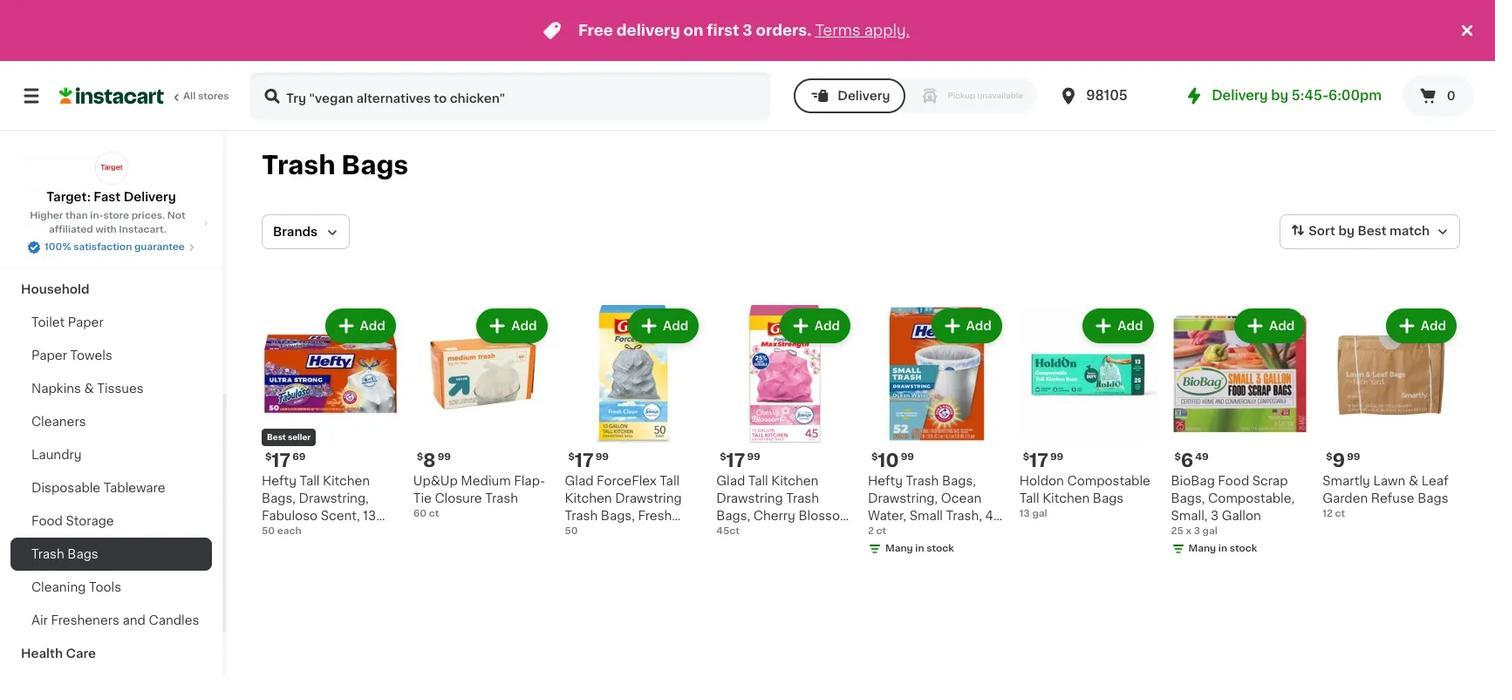Task type: locate. For each thing, give the bounding box(es) containing it.
3 add from the left
[[663, 320, 689, 332]]

1 horizontal spatial gallon
[[868, 528, 907, 540]]

ct right 60
[[429, 509, 439, 519]]

9
[[1333, 452, 1346, 470]]

0 horizontal spatial febreze
[[565, 545, 614, 557]]

99 up cherry
[[747, 453, 761, 462]]

food up compostable,
[[1218, 475, 1250, 487]]

1 50 from the left
[[262, 527, 275, 536]]

$ inside $ 17 69
[[265, 453, 272, 462]]

tissues
[[97, 383, 144, 395]]

0 horizontal spatial glad
[[565, 475, 594, 487]]

99 inside $ 8 99
[[438, 453, 451, 462]]

napkins
[[31, 383, 81, 395]]

and
[[123, 615, 146, 627]]

1 horizontal spatial 13
[[1020, 509, 1030, 519]]

target: fast delivery logo image
[[95, 152, 128, 185]]

trash up blossom
[[786, 493, 819, 505]]

1 product group from the left
[[262, 305, 399, 540]]

trash up "clean"
[[565, 510, 598, 522]]

2 horizontal spatial 3
[[1211, 510, 1219, 522]]

4 99 from the left
[[901, 453, 914, 462]]

instacart.
[[119, 225, 167, 235]]

laundry
[[31, 449, 82, 462]]

1 horizontal spatial by
[[1339, 225, 1355, 237]]

toilet paper link
[[10, 306, 212, 339]]

many for 10
[[886, 544, 913, 554]]

2 many from the left
[[1189, 544, 1216, 554]]

best inside field
[[1358, 225, 1387, 237]]

1 many from the left
[[886, 544, 913, 554]]

holdon compostable tall kitchen bags 13 gal
[[1020, 475, 1151, 519]]

$ 17 99 up holdon
[[1023, 452, 1064, 470]]

50 left scent
[[565, 527, 578, 536]]

ct right 12 on the bottom right of page
[[1335, 509, 1346, 519]]

paper down toilet
[[31, 350, 67, 362]]

in down biobag food scrap bags, compostable, small, 3 gallon 25 x 3 gal
[[1219, 544, 1228, 554]]

8
[[423, 452, 436, 470]]

product group containing 6
[[1171, 305, 1309, 560]]

2 in from the left
[[1219, 544, 1228, 554]]

juice
[[21, 118, 56, 130]]

glad left forceflex
[[565, 475, 594, 487]]

13 inside "hefty tall kitchen bags, drawstring, fabuloso scent, 13 gallon"
[[363, 510, 376, 522]]

49
[[1196, 453, 1209, 462]]

99 for glad forceflex tall kitchen drawstring trash bags, fresh clean scent with febreze
[[596, 453, 609, 462]]

3
[[743, 24, 753, 38], [1211, 510, 1219, 522], [1194, 527, 1200, 536]]

$ left 49
[[1175, 453, 1181, 462]]

& left tea
[[67, 184, 78, 196]]

drawstring, inside "hefty tall kitchen bags, drawstring, fabuloso scent, 13 gallon"
[[299, 493, 369, 505]]

1 add from the left
[[360, 320, 385, 332]]

8 add from the left
[[1421, 320, 1447, 332]]

drawstring inside glad tall kitchen drawstring trash bags, cherry blossom with febreze freshness
[[717, 493, 783, 505]]

product group containing 9
[[1323, 305, 1460, 522]]

5 add from the left
[[966, 320, 992, 332]]

1 horizontal spatial $ 17 99
[[720, 452, 761, 470]]

3 99 from the left
[[747, 453, 761, 462]]

0 horizontal spatial paper
[[31, 350, 67, 362]]

1 horizontal spatial many in stock
[[1189, 544, 1258, 554]]

$ inside $ 6 49
[[1175, 453, 1181, 462]]

add button for hefty trash bags, drawstring, ocean water, small trash, 4 gallon
[[933, 311, 1000, 342]]

0 horizontal spatial ct
[[429, 509, 439, 519]]

5:45-
[[1292, 89, 1329, 102]]

by inside field
[[1339, 225, 1355, 237]]

98105 button
[[1058, 72, 1163, 120]]

1 vertical spatial food
[[31, 516, 63, 528]]

kitchen up scent,
[[323, 475, 370, 487]]

drawstring, up scent,
[[299, 493, 369, 505]]

99 right "8"
[[438, 453, 451, 462]]

1 in from the left
[[916, 544, 924, 554]]

higher than in-store prices. not affiliated with instacart.
[[30, 211, 186, 235]]

12
[[1323, 509, 1333, 519]]

0 vertical spatial food
[[1218, 475, 1250, 487]]

3 right the small,
[[1211, 510, 1219, 522]]

1 horizontal spatial 3
[[1194, 527, 1200, 536]]

1 stock from the left
[[927, 544, 954, 554]]

add for holdon compostable tall kitchen bags
[[1118, 320, 1143, 332]]

glad up 45ct
[[717, 475, 745, 487]]

paper up towels
[[68, 317, 104, 329]]

1 horizontal spatial drawstring
[[717, 493, 783, 505]]

in down the small
[[916, 544, 924, 554]]

1 horizontal spatial febreze
[[745, 528, 795, 540]]

1 vertical spatial paper
[[31, 350, 67, 362]]

None search field
[[250, 72, 771, 120]]

febreze
[[745, 528, 795, 540], [565, 545, 614, 557]]

0 horizontal spatial delivery
[[124, 191, 176, 203]]

$ for glad forceflex tall kitchen drawstring trash bags, fresh clean scent with febreze
[[568, 453, 575, 462]]

add button for smartly lawn & leaf garden refuse bags
[[1388, 311, 1455, 342]]

kitchen inside glad tall kitchen drawstring trash bags, cherry blossom with febreze freshness
[[771, 475, 819, 487]]

delivery
[[617, 24, 680, 38]]

kitchen up cherry
[[771, 475, 819, 487]]

3 17 from the left
[[726, 452, 745, 470]]

8 add button from the left
[[1388, 311, 1455, 342]]

1 horizontal spatial delivery
[[838, 90, 890, 102]]

with up freshness
[[717, 528, 742, 540]]

1 horizontal spatial glad
[[717, 475, 745, 487]]

99 inside $ 9 99
[[1347, 453, 1361, 462]]

trash up the small
[[906, 475, 939, 487]]

by
[[1271, 89, 1289, 102], [1339, 225, 1355, 237]]

0 horizontal spatial many in stock
[[886, 544, 954, 554]]

7 product group from the left
[[1171, 305, 1309, 560]]

bags
[[341, 153, 409, 178], [1093, 493, 1124, 505], [1418, 493, 1449, 505], [67, 549, 98, 561]]

0 horizontal spatial by
[[1271, 89, 1289, 102]]

0 button
[[1403, 75, 1474, 117]]

bags, up 45ct
[[717, 510, 751, 522]]

product group
[[262, 305, 399, 540], [413, 305, 551, 522], [565, 305, 703, 557], [717, 305, 854, 557], [868, 305, 1006, 560], [1020, 305, 1157, 522], [1171, 305, 1309, 560], [1323, 305, 1460, 522]]

drawstring, up water,
[[868, 493, 938, 505]]

add for glad tall kitchen drawstring trash bags, cherry blossom with febreze freshness
[[815, 320, 840, 332]]

with down in-
[[95, 225, 117, 235]]

5 product group from the left
[[868, 305, 1006, 560]]

brands
[[273, 226, 318, 238]]

99 right 9
[[1347, 453, 1361, 462]]

1 horizontal spatial gal
[[1203, 527, 1218, 536]]

hefty down 10 on the bottom right of the page
[[868, 475, 903, 487]]

fast
[[94, 191, 121, 203]]

drawstring up "fresh"
[[615, 493, 682, 505]]

99 up holdon
[[1050, 453, 1064, 462]]

gal down holdon
[[1032, 509, 1047, 519]]

0 horizontal spatial 50
[[262, 527, 275, 536]]

trash up cleaning at left bottom
[[31, 549, 64, 561]]

50 each
[[262, 527, 302, 536]]

1 vertical spatial best
[[267, 433, 286, 441]]

tableware
[[104, 482, 165, 495]]

bags, up scent
[[601, 510, 635, 522]]

1 horizontal spatial stock
[[1230, 544, 1258, 554]]

2 add from the left
[[511, 320, 537, 332]]

2 horizontal spatial with
[[717, 528, 742, 540]]

2 horizontal spatial gallon
[[1222, 510, 1261, 522]]

delivery button
[[794, 79, 906, 113]]

water
[[69, 151, 107, 163]]

paper inside paper towels link
[[31, 350, 67, 362]]

add for smartly lawn & leaf garden refuse bags
[[1421, 320, 1447, 332]]

food
[[1218, 475, 1250, 487], [31, 516, 63, 528]]

0 vertical spatial by
[[1271, 89, 1289, 102]]

0 horizontal spatial many
[[886, 544, 913, 554]]

98105
[[1086, 89, 1128, 102]]

tall down holdon
[[1020, 493, 1040, 505]]

disposable
[[31, 482, 100, 495]]

trash down medium
[[485, 493, 518, 505]]

1 horizontal spatial ct
[[876, 527, 887, 536]]

6 $ from the left
[[1023, 453, 1030, 462]]

0 vertical spatial trash bags
[[262, 153, 409, 178]]

1 horizontal spatial 50
[[565, 527, 578, 536]]

$ inside $ 9 99
[[1326, 453, 1333, 462]]

3 right first
[[743, 24, 753, 38]]

1 drawstring from the left
[[615, 493, 682, 505]]

paper inside toilet paper link
[[68, 317, 104, 329]]

glad for glad forceflex tall kitchen drawstring trash bags, fresh clean scent with febreze
[[565, 475, 594, 487]]

4 $ from the left
[[720, 453, 726, 462]]

0 horizontal spatial drawstring
[[615, 493, 682, 505]]

2 stock from the left
[[1230, 544, 1258, 554]]

& left tissues
[[84, 383, 94, 395]]

toilet paper
[[31, 317, 104, 329]]

4 add button from the left
[[782, 311, 849, 342]]

sports drinks link
[[10, 207, 212, 240]]

5 99 from the left
[[1050, 453, 1064, 462]]

6 99 from the left
[[1347, 453, 1361, 462]]

2 horizontal spatial ct
[[1335, 509, 1346, 519]]

$ 17 99 up cherry
[[720, 452, 761, 470]]

ct inside up&up medium flap- tie closure trash 60 ct
[[429, 509, 439, 519]]

0 horizontal spatial stock
[[927, 544, 954, 554]]

1 99 from the left
[[438, 453, 451, 462]]

2 drawstring, from the left
[[868, 493, 938, 505]]

best left seller
[[267, 433, 286, 441]]

gallon inside hefty trash bags, drawstring, ocean water, small trash, 4 gallon
[[868, 528, 907, 540]]

$ 17 99
[[568, 452, 609, 470], [720, 452, 761, 470], [1023, 452, 1064, 470]]

$ up 45ct
[[720, 453, 726, 462]]

1 horizontal spatial paper
[[68, 317, 104, 329]]

health
[[21, 648, 63, 660]]

0 horizontal spatial gal
[[1032, 509, 1047, 519]]

gallon inside biobag food scrap bags, compostable, small, 3 gallon 25 x 3 gal
[[1222, 510, 1261, 522]]

food down disposable
[[31, 516, 63, 528]]

0 horizontal spatial best
[[267, 433, 286, 441]]

$ up the smartly
[[1326, 453, 1333, 462]]

kitchen down holdon
[[1043, 493, 1090, 505]]

0 vertical spatial paper
[[68, 317, 104, 329]]

stock down biobag food scrap bags, compostable, small, 3 gallon 25 x 3 gal
[[1230, 544, 1258, 554]]

17 up 45ct
[[726, 452, 745, 470]]

towels
[[70, 350, 112, 362]]

13 right 4
[[1020, 509, 1030, 519]]

$ up water,
[[872, 453, 878, 462]]

5 $ from the left
[[872, 453, 878, 462]]

ct right 2
[[876, 527, 887, 536]]

0 horizontal spatial gallon
[[262, 528, 301, 540]]

1 horizontal spatial in
[[1219, 544, 1228, 554]]

many in stock
[[886, 544, 954, 554], [1189, 544, 1258, 554]]

0 horizontal spatial 13
[[363, 510, 376, 522]]

$ for up&up medium flap- tie closure trash
[[417, 453, 423, 462]]

glad inside glad forceflex tall kitchen drawstring trash bags, fresh clean scent with febreze
[[565, 475, 594, 487]]

1 $ from the left
[[265, 453, 272, 462]]

by right sort
[[1339, 225, 1355, 237]]

17 up holdon
[[1030, 452, 1049, 470]]

1 horizontal spatial hefty
[[868, 475, 903, 487]]

cleaners
[[31, 416, 86, 428]]

1 horizontal spatial many
[[1189, 544, 1216, 554]]

1 vertical spatial 3
[[1211, 510, 1219, 522]]

many in stock down the small
[[886, 544, 954, 554]]

$ inside $ 10 99
[[872, 453, 878, 462]]

product group containing 8
[[413, 305, 551, 522]]

&
[[56, 151, 66, 163], [67, 184, 78, 196], [84, 383, 94, 395], [1409, 475, 1419, 487]]

1 hefty from the left
[[262, 475, 297, 487]]

$ 17 99 up forceflex
[[568, 452, 609, 470]]

gallon down compostable,
[[1222, 510, 1261, 522]]

best
[[1358, 225, 1387, 237], [267, 433, 286, 441]]

1 vertical spatial gal
[[1203, 527, 1218, 536]]

0 vertical spatial gal
[[1032, 509, 1047, 519]]

garden
[[1323, 493, 1368, 505]]

tall inside glad forceflex tall kitchen drawstring trash bags, fresh clean scent with febreze
[[660, 475, 680, 487]]

smartly
[[1323, 475, 1371, 487]]

1 horizontal spatial trash bags
[[262, 153, 409, 178]]

drawstring, inside hefty trash bags, drawstring, ocean water, small trash, 4 gallon
[[868, 493, 938, 505]]

17 for glad forceflex tall kitchen drawstring trash bags, fresh clean scent with febreze
[[575, 452, 594, 470]]

bags, inside biobag food scrap bags, compostable, small, 3 gallon 25 x 3 gal
[[1171, 493, 1205, 505]]

2 vertical spatial 3
[[1194, 527, 1200, 536]]

delivery up prices.
[[124, 191, 176, 203]]

1 horizontal spatial with
[[643, 528, 668, 540]]

2 ct
[[868, 527, 887, 536]]

1 vertical spatial trash bags
[[31, 549, 98, 561]]

best for best seller
[[267, 433, 286, 441]]

paper
[[68, 317, 104, 329], [31, 350, 67, 362]]

0 vertical spatial best
[[1358, 225, 1387, 237]]

2 17 from the left
[[575, 452, 594, 470]]

1 glad from the left
[[565, 475, 594, 487]]

$ up holdon
[[1023, 453, 1030, 462]]

$ up up&up
[[417, 453, 423, 462]]

3 add button from the left
[[630, 311, 697, 342]]

0 horizontal spatial 3
[[743, 24, 753, 38]]

bags inside smartly lawn & leaf garden refuse bags 12 ct
[[1418, 493, 1449, 505]]

add
[[360, 320, 385, 332], [511, 320, 537, 332], [663, 320, 689, 332], [815, 320, 840, 332], [966, 320, 992, 332], [1118, 320, 1143, 332], [1269, 320, 1295, 332], [1421, 320, 1447, 332]]

2 $ 17 99 from the left
[[720, 452, 761, 470]]

3 inside limited time offer region
[[743, 24, 753, 38]]

tall down 69
[[300, 475, 320, 487]]

drawstring up cherry
[[717, 493, 783, 505]]

trash bags up brands dropdown button at the top of page
[[262, 153, 409, 178]]

& left leaf
[[1409, 475, 1419, 487]]

ct
[[429, 509, 439, 519], [1335, 509, 1346, 519], [876, 527, 887, 536]]

hefty down $ 17 69 at the bottom left of the page
[[262, 475, 297, 487]]

bags, up the small,
[[1171, 493, 1205, 505]]

small
[[910, 510, 943, 522]]

soda & water link
[[10, 140, 212, 174]]

1 add button from the left
[[327, 311, 394, 342]]

gallon down fabuloso
[[262, 528, 301, 540]]

tie
[[413, 493, 432, 505]]

2 many in stock from the left
[[1189, 544, 1258, 554]]

many in stock down x
[[1189, 544, 1258, 554]]

17 for hefty tall kitchen bags, drawstring, fabuloso scent, 13 gallon
[[272, 452, 291, 470]]

0 horizontal spatial trash bags
[[31, 549, 98, 561]]

with down "fresh"
[[643, 528, 668, 540]]

$ 17 69
[[265, 452, 306, 470]]

1 many in stock from the left
[[886, 544, 954, 554]]

3 right x
[[1194, 527, 1200, 536]]

17 for glad tall kitchen drawstring trash bags, cherry blossom with febreze freshness
[[726, 452, 745, 470]]

17 up glad forceflex tall kitchen drawstring trash bags, fresh clean scent with febreze
[[575, 452, 594, 470]]

hefty inside "hefty tall kitchen bags, drawstring, fabuloso scent, 13 gallon"
[[262, 475, 297, 487]]

0 horizontal spatial with
[[95, 225, 117, 235]]

with inside higher than in-store prices. not affiliated with instacart.
[[95, 225, 117, 235]]

by left the 5:45-
[[1271, 89, 1289, 102]]

$ down best seller
[[265, 453, 272, 462]]

2 horizontal spatial delivery
[[1212, 89, 1268, 102]]

99 for hefty trash bags, drawstring, ocean water, small trash, 4 gallon
[[901, 453, 914, 462]]

gal right x
[[1203, 527, 1218, 536]]

17
[[272, 452, 291, 470], [575, 452, 594, 470], [726, 452, 745, 470], [1030, 452, 1049, 470]]

tall up cherry
[[748, 475, 768, 487]]

product group containing 10
[[868, 305, 1006, 560]]

by for delivery
[[1271, 89, 1289, 102]]

delivery left the 5:45-
[[1212, 89, 1268, 102]]

2 $ from the left
[[417, 453, 423, 462]]

candles
[[149, 615, 199, 627]]

0 vertical spatial febreze
[[745, 528, 795, 540]]

stock for 10
[[927, 544, 954, 554]]

0 horizontal spatial hefty
[[262, 475, 297, 487]]

hefty trash bags, drawstring, ocean water, small trash, 4 gallon
[[868, 475, 994, 540]]

3 $ from the left
[[568, 453, 575, 462]]

99 inside $ 10 99
[[901, 453, 914, 462]]

holdon
[[1020, 475, 1064, 487]]

7 $ from the left
[[1175, 453, 1181, 462]]

add for biobag food scrap bags, compostable, small, 3 gallon
[[1269, 320, 1295, 332]]

7 add button from the left
[[1236, 311, 1304, 342]]

& for soda
[[56, 151, 66, 163]]

100%
[[45, 243, 71, 252]]

many for 6
[[1189, 544, 1216, 554]]

99 right 10 on the bottom right of the page
[[901, 453, 914, 462]]

delivery down terms apply. link
[[838, 90, 890, 102]]

many
[[886, 544, 913, 554], [1189, 544, 1216, 554]]

$
[[265, 453, 272, 462], [417, 453, 423, 462], [568, 453, 575, 462], [720, 453, 726, 462], [872, 453, 878, 462], [1023, 453, 1030, 462], [1175, 453, 1181, 462], [1326, 453, 1333, 462]]

2 product group from the left
[[413, 305, 551, 522]]

fresh
[[638, 510, 672, 522]]

kitchen inside holdon compostable tall kitchen bags 13 gal
[[1043, 493, 1090, 505]]

glad inside glad tall kitchen drawstring trash bags, cherry blossom with febreze freshness
[[717, 475, 745, 487]]

0 horizontal spatial drawstring,
[[299, 493, 369, 505]]

gallon down water,
[[868, 528, 907, 540]]

2 add button from the left
[[478, 311, 546, 342]]

napkins & tissues
[[31, 383, 144, 395]]

drawstring inside glad forceflex tall kitchen drawstring trash bags, fresh clean scent with febreze
[[615, 493, 682, 505]]

2 99 from the left
[[596, 453, 609, 462]]

7 add from the left
[[1269, 320, 1295, 332]]

$ up "clean"
[[568, 453, 575, 462]]

1 $ 17 99 from the left
[[568, 452, 609, 470]]

higher than in-store prices. not affiliated with instacart. link
[[14, 209, 209, 237]]

tall
[[300, 475, 320, 487], [660, 475, 680, 487], [748, 475, 768, 487], [1020, 493, 1040, 505]]

delivery for delivery
[[838, 90, 890, 102]]

69
[[292, 453, 306, 462]]

stock down the small
[[927, 544, 954, 554]]

soda & water
[[21, 151, 107, 163]]

food inside biobag food scrap bags, compostable, small, 3 gallon 25 x 3 gal
[[1218, 475, 1250, 487]]

5 add button from the left
[[933, 311, 1000, 342]]

laundry link
[[10, 439, 212, 472]]

glad for glad tall kitchen drawstring trash bags, cherry blossom with febreze freshness
[[717, 475, 745, 487]]

1 vertical spatial by
[[1339, 225, 1355, 237]]

0 horizontal spatial in
[[916, 544, 924, 554]]

50 for 50 each
[[262, 527, 275, 536]]

& inside smartly lawn & leaf garden refuse bags 12 ct
[[1409, 475, 1419, 487]]

13 right scent,
[[363, 510, 376, 522]]

tall up "fresh"
[[660, 475, 680, 487]]

1 horizontal spatial best
[[1358, 225, 1387, 237]]

2 horizontal spatial $ 17 99
[[1023, 452, 1064, 470]]

Search field
[[251, 73, 770, 119]]

first
[[707, 24, 739, 38]]

2 hefty from the left
[[868, 475, 903, 487]]

bags, up ocean
[[942, 475, 976, 487]]

bags, up fabuloso
[[262, 493, 296, 505]]

trash bags up cleaning at left bottom
[[31, 549, 98, 561]]

terms apply. link
[[815, 24, 910, 38]]

medium
[[461, 475, 511, 487]]

bags, inside hefty trash bags, drawstring, ocean water, small trash, 4 gallon
[[942, 475, 976, 487]]

kitchen up "clean"
[[565, 493, 612, 505]]

many down "2 ct"
[[886, 544, 913, 554]]

0 horizontal spatial $ 17 99
[[568, 452, 609, 470]]

& for coffee
[[67, 184, 78, 196]]

50 left each
[[262, 527, 275, 536]]

2 50 from the left
[[565, 527, 578, 536]]

febreze down cherry
[[745, 528, 795, 540]]

1 horizontal spatial food
[[1218, 475, 1250, 487]]

paper towels
[[31, 350, 112, 362]]

6 add button from the left
[[1085, 311, 1152, 342]]

higher
[[30, 211, 63, 221]]

1 vertical spatial febreze
[[565, 545, 614, 557]]

0
[[1447, 90, 1456, 102]]

febreze down "clean"
[[565, 545, 614, 557]]

1 drawstring, from the left
[[299, 493, 369, 505]]

cleaning
[[31, 582, 86, 594]]

17 left 69
[[272, 452, 291, 470]]

best left match
[[1358, 225, 1387, 237]]

0 vertical spatial 3
[[743, 24, 753, 38]]

delivery inside button
[[838, 90, 890, 102]]

1 17 from the left
[[272, 452, 291, 470]]

compostable,
[[1208, 493, 1295, 505]]

2 drawstring from the left
[[717, 493, 783, 505]]

biobag
[[1171, 475, 1215, 487]]

$ inside $ 8 99
[[417, 453, 423, 462]]

add button for glad forceflex tall kitchen drawstring trash bags, fresh clean scent with febreze
[[630, 311, 697, 342]]

50 for 50
[[565, 527, 578, 536]]

99 up forceflex
[[596, 453, 609, 462]]

8 $ from the left
[[1326, 453, 1333, 462]]

2 glad from the left
[[717, 475, 745, 487]]

1 horizontal spatial drawstring,
[[868, 493, 938, 505]]

napkins & tissues link
[[10, 373, 212, 406]]

coffee & tea
[[21, 184, 103, 196]]

hefty inside hefty trash bags, drawstring, ocean water, small trash, 4 gallon
[[868, 475, 903, 487]]

4 add from the left
[[815, 320, 840, 332]]

soda
[[21, 151, 53, 163]]

6 add from the left
[[1118, 320, 1143, 332]]

glad
[[565, 475, 594, 487], [717, 475, 745, 487]]

& right soda
[[56, 151, 66, 163]]

with inside glad forceflex tall kitchen drawstring trash bags, fresh clean scent with febreze
[[643, 528, 668, 540]]

8 product group from the left
[[1323, 305, 1460, 522]]

bags, inside glad forceflex tall kitchen drawstring trash bags, fresh clean scent with febreze
[[601, 510, 635, 522]]

many down x
[[1189, 544, 1216, 554]]

add button for up&up medium flap- tie closure trash
[[478, 311, 546, 342]]



Task type: describe. For each thing, give the bounding box(es) containing it.
target: fast delivery
[[46, 191, 176, 203]]

$ for hefty trash bags, drawstring, ocean water, small trash, 4 gallon
[[872, 453, 878, 462]]

stock for 6
[[1230, 544, 1258, 554]]

coffee
[[21, 184, 64, 196]]

add for hefty trash bags, drawstring, ocean water, small trash, 4 gallon
[[966, 320, 992, 332]]

$ 9 99
[[1326, 452, 1361, 470]]

hefty for 17
[[262, 475, 297, 487]]

sports
[[21, 217, 63, 229]]

disposable tableware link
[[10, 472, 212, 505]]

trash inside glad tall kitchen drawstring trash bags, cherry blossom with febreze freshness
[[786, 493, 819, 505]]

seller
[[288, 433, 311, 441]]

target: fast delivery link
[[46, 152, 176, 206]]

4 product group from the left
[[717, 305, 854, 557]]

trash,
[[946, 510, 982, 522]]

6 product group from the left
[[1020, 305, 1157, 522]]

in for 10
[[916, 544, 924, 554]]

drinks
[[66, 217, 107, 229]]

4
[[985, 510, 994, 522]]

leaf
[[1422, 475, 1449, 487]]

25
[[1171, 527, 1184, 536]]

by for sort
[[1339, 225, 1355, 237]]

pantry link
[[10, 240, 212, 273]]

many in stock for 10
[[886, 544, 954, 554]]

$ 8 99
[[417, 452, 451, 470]]

$ 17 99 for tall
[[720, 452, 761, 470]]

compostable
[[1067, 475, 1151, 487]]

gallon inside "hefty tall kitchen bags, drawstring, fabuloso scent, 13 gallon"
[[262, 528, 301, 540]]

cleaning tools link
[[10, 571, 212, 605]]

kitchen inside "hefty tall kitchen bags, drawstring, fabuloso scent, 13 gallon"
[[323, 475, 370, 487]]

instacart logo image
[[59, 86, 164, 106]]

pantry
[[21, 250, 63, 263]]

99 for up&up medium flap- tie closure trash
[[438, 453, 451, 462]]

$ for hefty tall kitchen bags, drawstring, fabuloso scent, 13 gallon
[[265, 453, 272, 462]]

add button for holdon compostable tall kitchen bags
[[1085, 311, 1152, 342]]

add for up&up medium flap- tie closure trash
[[511, 320, 537, 332]]

brands button
[[262, 215, 350, 250]]

febreze inside glad forceflex tall kitchen drawstring trash bags, fresh clean scent with febreze
[[565, 545, 614, 557]]

each
[[277, 527, 302, 536]]

add button for glad tall kitchen drawstring trash bags, cherry blossom with febreze freshness
[[782, 311, 849, 342]]

store
[[103, 211, 129, 221]]

bags inside holdon compostable tall kitchen bags 13 gal
[[1093, 493, 1124, 505]]

13 inside holdon compostable tall kitchen bags 13 gal
[[1020, 509, 1030, 519]]

add button for hefty tall kitchen bags, drawstring, fabuloso scent, 13 gallon
[[327, 311, 394, 342]]

delivery by 5:45-6:00pm
[[1212, 89, 1382, 102]]

$ for glad tall kitchen drawstring trash bags, cherry blossom with febreze freshness
[[720, 453, 726, 462]]

4 17 from the left
[[1030, 452, 1049, 470]]

3 product group from the left
[[565, 305, 703, 557]]

forceflex
[[597, 475, 657, 487]]

many in stock for 6
[[1189, 544, 1258, 554]]

air fresheners and candles
[[31, 615, 199, 627]]

health care link
[[10, 638, 212, 671]]

freshness
[[717, 545, 780, 557]]

tools
[[89, 582, 121, 594]]

on
[[684, 24, 704, 38]]

closure
[[435, 493, 482, 505]]

paper towels link
[[10, 339, 212, 373]]

delivery for delivery by 5:45-6:00pm
[[1212, 89, 1268, 102]]

99 for holdon compostable tall kitchen bags
[[1050, 453, 1064, 462]]

terms
[[815, 24, 861, 38]]

free delivery on first 3 orders. terms apply.
[[578, 24, 910, 38]]

service type group
[[794, 79, 1037, 113]]

99 for glad tall kitchen drawstring trash bags, cherry blossom with febreze freshness
[[747, 453, 761, 462]]

trash up brands
[[262, 153, 336, 178]]

$ for holdon compostable tall kitchen bags
[[1023, 453, 1030, 462]]

trash inside 'trash bags' link
[[31, 549, 64, 561]]

scent,
[[321, 510, 360, 522]]

cleaning tools
[[31, 582, 121, 594]]

disposable tableware
[[31, 482, 165, 495]]

$ for smartly lawn & leaf garden refuse bags
[[1326, 453, 1333, 462]]

scent
[[603, 528, 639, 540]]

sort
[[1309, 225, 1336, 237]]

water,
[[868, 510, 907, 522]]

hefty tall kitchen bags, drawstring, fabuloso scent, 13 gallon
[[262, 475, 376, 540]]

small,
[[1171, 510, 1208, 522]]

best seller
[[267, 433, 311, 441]]

tall inside "hefty tall kitchen bags, drawstring, fabuloso scent, 13 gallon"
[[300, 475, 320, 487]]

99 for smartly lawn & leaf garden refuse bags
[[1347, 453, 1361, 462]]

trash inside hefty trash bags, drawstring, ocean water, small trash, 4 gallon
[[906, 475, 939, 487]]

gal inside biobag food scrap bags, compostable, small, 3 gallon 25 x 3 gal
[[1203, 527, 1218, 536]]

household link
[[10, 273, 212, 306]]

prices.
[[131, 211, 165, 221]]

guarantee
[[134, 243, 185, 252]]

air
[[31, 615, 48, 627]]

apply.
[[864, 24, 910, 38]]

100% satisfaction guarantee button
[[27, 237, 195, 255]]

2
[[868, 527, 874, 536]]

bags, inside "hefty tall kitchen bags, drawstring, fabuloso scent, 13 gallon"
[[262, 493, 296, 505]]

air fresheners and candles link
[[10, 605, 212, 638]]

kitchen inside glad forceflex tall kitchen drawstring trash bags, fresh clean scent with febreze
[[565, 493, 612, 505]]

100% satisfaction guarantee
[[45, 243, 185, 252]]

sort by
[[1309, 225, 1355, 237]]

& for napkins
[[84, 383, 94, 395]]

health care
[[21, 648, 96, 660]]

limited time offer region
[[0, 0, 1457, 61]]

tall inside holdon compostable tall kitchen bags 13 gal
[[1020, 493, 1040, 505]]

with inside glad tall kitchen drawstring trash bags, cherry blossom with febreze freshness
[[717, 528, 742, 540]]

lawn
[[1374, 475, 1406, 487]]

3 $ 17 99 from the left
[[1023, 452, 1064, 470]]

glad tall kitchen drawstring trash bags, cherry blossom with febreze freshness
[[717, 475, 852, 557]]

trash inside glad forceflex tall kitchen drawstring trash bags, fresh clean scent with febreze
[[565, 510, 598, 522]]

add for glad forceflex tall kitchen drawstring trash bags, fresh clean scent with febreze
[[663, 320, 689, 332]]

food storage
[[31, 516, 114, 528]]

hefty for 10
[[868, 475, 903, 487]]

tea
[[81, 184, 103, 196]]

match
[[1390, 225, 1430, 237]]

$ for biobag food scrap bags, compostable, small, 3 gallon
[[1175, 453, 1181, 462]]

x
[[1186, 527, 1192, 536]]

Best match Sort by field
[[1280, 215, 1460, 250]]

$ 17 99 for forceflex
[[568, 452, 609, 470]]

cherry
[[754, 510, 796, 522]]

add button for biobag food scrap bags, compostable, small, 3 gallon
[[1236, 311, 1304, 342]]

in for 6
[[1219, 544, 1228, 554]]

ct inside smartly lawn & leaf garden refuse bags 12 ct
[[1335, 509, 1346, 519]]

free
[[578, 24, 613, 38]]

scrap
[[1253, 475, 1288, 487]]

tall inside glad tall kitchen drawstring trash bags, cherry blossom with febreze freshness
[[748, 475, 768, 487]]

fresheners
[[51, 615, 119, 627]]

sports drinks
[[21, 217, 107, 229]]

trash inside up&up medium flap- tie closure trash 60 ct
[[485, 493, 518, 505]]

storage
[[66, 516, 114, 528]]

bags, inside glad tall kitchen drawstring trash bags, cherry blossom with febreze freshness
[[717, 510, 751, 522]]

smartly lawn & leaf garden refuse bags 12 ct
[[1323, 475, 1449, 519]]

up&up
[[413, 475, 458, 487]]

fabuloso
[[262, 510, 318, 522]]

orders.
[[756, 24, 812, 38]]

0 horizontal spatial food
[[31, 516, 63, 528]]

best for best match
[[1358, 225, 1387, 237]]

blossom
[[799, 510, 852, 522]]

febreze inside glad tall kitchen drawstring trash bags, cherry blossom with febreze freshness
[[745, 528, 795, 540]]

45ct
[[717, 527, 740, 536]]

clean
[[565, 528, 600, 540]]

best match
[[1358, 225, 1430, 237]]

household
[[21, 284, 89, 296]]

food storage link
[[10, 505, 212, 538]]

add for hefty tall kitchen bags, drawstring, fabuloso scent, 13 gallon
[[360, 320, 385, 332]]

10
[[878, 452, 899, 470]]

not
[[167, 211, 186, 221]]

glad forceflex tall kitchen drawstring trash bags, fresh clean scent with febreze
[[565, 475, 682, 557]]

gal inside holdon compostable tall kitchen bags 13 gal
[[1032, 509, 1047, 519]]



Task type: vqa. For each thing, say whether or not it's contained in the screenshot.
$
yes



